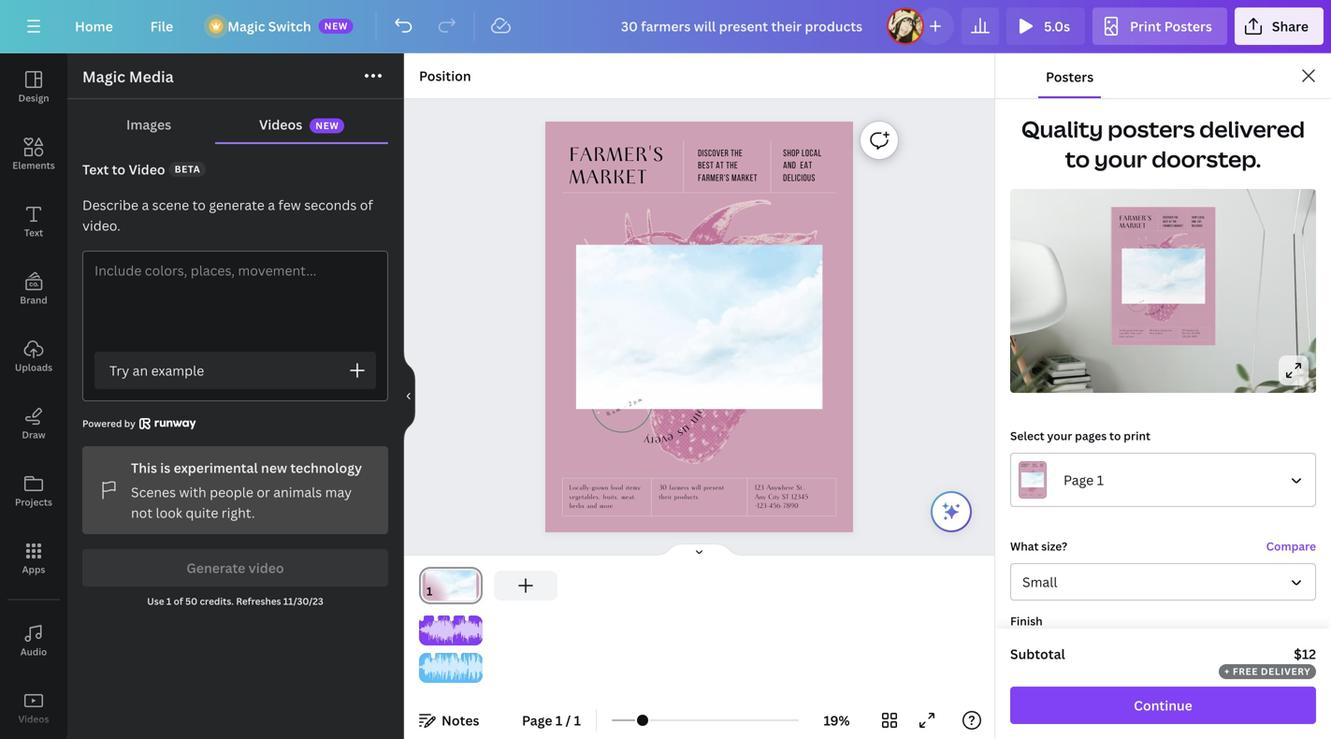 Task type: describe. For each thing, give the bounding box(es) containing it.
subtotal
[[1011, 645, 1066, 663]]

to for describe
[[192, 196, 206, 214]]

herbs for locally-grown food items: vegetables, fruits, meat, herbs and more
[[570, 502, 585, 511]]

audio
[[20, 646, 47, 658]]

their inside the 30 farmers will present their products
[[659, 493, 672, 501]]

generate
[[187, 559, 246, 577]]

generate video button
[[82, 549, 388, 587]]

draw
[[22, 429, 45, 441]]

city inside 123 anywhere st., any city st 12345 +123-456-7890
[[769, 493, 780, 501]]

to for quality
[[1066, 144, 1090, 174]]

this is experimental new technology scenes with people or animals may not look quite right.
[[131, 459, 362, 522]]

notes
[[442, 712, 480, 730]]

more for locally-grown food items: vegetables, fruits, meat, herbs and more
[[600, 502, 613, 511]]

0 vertical spatial videos
[[259, 116, 302, 133]]

magic for magic switch
[[228, 17, 265, 35]]

+ free delivery
[[1225, 665, 1311, 678]]

eat inside locally-grown food items: vegetables, fruits, meat, herbs and more 30 farmers will present their products 123 anywhere st., any city st 12345 +123-456-7890 shop local and eat delicious
[[1198, 220, 1202, 224]]

farmers inside locally-grown food items: vegetables, fruits, meat, herbs and more 30 farmers will present their products 123 anywhere st., any city st 12345 +123-456-7890 shop local and eat delicious
[[1154, 329, 1161, 332]]

posters inside button
[[1046, 68, 1094, 86]]

design button
[[0, 53, 67, 121]]

grown for locally-grown food items: vegetables, fruits, meat, herbs and more 30 farmers will present their products 123 anywhere st., any city st 12345 +123-456-7890 shop local and eat delicious
[[1128, 329, 1133, 332]]

file button
[[135, 7, 188, 45]]

text to video beta
[[82, 161, 201, 178]]

print posters button
[[1093, 7, 1228, 45]]

— for position
[[622, 402, 629, 411]]

notes button
[[412, 706, 487, 736]]

1 trimming, end edge slider from the top
[[470, 616, 483, 646]]

and inside locally-grown food items: vegetables, fruits, meat, herbs and more
[[587, 502, 597, 511]]

try an example button
[[95, 352, 376, 389]]

page 1 button
[[1011, 453, 1317, 507]]

8 for position
[[606, 410, 612, 418]]

continue button
[[1011, 687, 1317, 724]]

magic switch
[[228, 17, 311, 35]]

compare button
[[1267, 539, 1317, 554]]

of inside describe a scene to generate a few seconds of video.
[[360, 196, 373, 214]]

1 horizontal spatial e
[[665, 429, 677, 448]]

powered
[[82, 417, 122, 430]]

technology
[[290, 459, 362, 477]]

magic for magic media
[[82, 66, 125, 87]]

+
[[1225, 665, 1231, 678]]

use
[[147, 595, 164, 608]]

/
[[566, 712, 571, 730]]

delivery
[[1261, 665, 1311, 678]]

draw button
[[0, 390, 67, 458]]

any inside locally-grown food items: vegetables, fruits, meat, herbs and more 30 farmers will present their products 123 anywhere st., any city st 12345 +123-456-7890 shop local and eat delicious
[[1183, 332, 1187, 335]]

discover the best at the farmer's market for position
[[698, 149, 758, 183]]

wednesday for position
[[603, 387, 642, 412]]

trimming, start edge slider for second trimming, end edge slider trimming position slider
[[419, 653, 432, 683]]

refreshes
[[236, 595, 281, 608]]

may
[[325, 483, 352, 501]]

local inside locally-grown food items: vegetables, fruits, meat, herbs and more 30 farmers will present their products 123 anywhere st., any city st 12345 +123-456-7890 shop local and eat delicious
[[1199, 216, 1205, 219]]

11/30/23
[[283, 595, 324, 608]]

quality
[[1022, 114, 1104, 144]]

side panel tab list
[[0, 53, 67, 739]]

generate video
[[187, 559, 284, 577]]

trimming, start edge slider for second trimming, end edge slider from the bottom of the page trimming position slider
[[419, 616, 432, 646]]

elements button
[[0, 121, 67, 188]]

1 for use 1 of 50 credits. refreshes 11/30/23
[[167, 595, 171, 608]]

quite
[[186, 504, 218, 522]]

anywhere inside 123 anywhere st., any city st 12345 +123-456-7890
[[767, 484, 794, 492]]

farmer's market for position
[[570, 144, 665, 190]]

eat inside "eat delicious"
[[801, 161, 813, 171]]

delicious inside locally-grown food items: vegetables, fruits, meat, herbs and more 30 farmers will present their products 123 anywhere st., any city st 12345 +123-456-7890 shop local and eat delicious
[[1192, 225, 1203, 228]]

page 1
[[1064, 471, 1104, 489]]

123 inside 123 anywhere st., any city st 12345 +123-456-7890
[[755, 484, 764, 492]]

p.m. for position
[[632, 395, 645, 406]]

anywhere inside locally-grown food items: vegetables, fruits, meat, herbs and more 30 farmers will present their products 123 anywhere st., any city st 12345 +123-456-7890 shop local and eat delicious
[[1187, 329, 1196, 332]]

5.0s image
[[419, 571, 483, 601]]

7890 inside 123 anywhere st., any city st 12345 +123-456-7890
[[784, 502, 799, 511]]

st inside locally-grown food items: vegetables, fruits, meat, herbs and more 30 farmers will present their products 123 anywhere st., any city st 12345 +123-456-7890 shop local and eat delicious
[[1192, 332, 1194, 335]]

8 for posters
[[1132, 304, 1134, 307]]

12345 inside locally-grown food items: vegetables, fruits, meat, herbs and more 30 farmers will present their products 123 anywhere st., any city st 12345 +123-456-7890 shop local and eat delicious
[[1195, 332, 1201, 335]]

apps
[[22, 563, 45, 576]]

herbs for locally-grown food items: vegetables, fruits, meat, herbs and more 30 farmers will present their products 123 anywhere st., any city st 12345 +123-456-7890 shop local and eat delicious
[[1120, 335, 1125, 338]]

12345 inside 123 anywhere st., any city st 12345 +123-456-7890
[[792, 493, 809, 501]]

credits.
[[200, 595, 234, 608]]

2 trimming, end edge slider from the top
[[470, 653, 483, 683]]

home
[[75, 17, 113, 35]]

grown for locally-grown food items: vegetables, fruits, meat, herbs and more
[[592, 484, 609, 492]]

brand button
[[0, 255, 67, 323]]

a.m. for posters
[[1134, 303, 1138, 306]]

n
[[687, 412, 705, 429]]

video.
[[82, 217, 121, 234]]

magic media
[[82, 66, 174, 87]]

your inside quality posters delivered to your doorstep.
[[1095, 144, 1148, 174]]

1 right /
[[574, 712, 581, 730]]

print
[[1131, 17, 1162, 35]]

videos button
[[0, 675, 67, 739]]

present inside locally-grown food items: vegetables, fruits, meat, herbs and more 30 farmers will present their products 123 anywhere st., any city st 12345 +123-456-7890 shop local and eat delicious
[[1166, 329, 1172, 332]]

0 horizontal spatial of
[[174, 595, 183, 608]]

5.0s button
[[1007, 7, 1086, 45]]

Design title text field
[[606, 7, 880, 45]]

7890 inside locally-grown food items: vegetables, fruits, meat, herbs and more 30 farmers will present their products 123 anywhere st., any city st 12345 +123-456-7890 shop local and eat delicious
[[1192, 335, 1198, 338]]

st., inside 123 anywhere st., any city st 12345 +123-456-7890
[[797, 484, 806, 492]]

images
[[126, 116, 171, 133]]

experimental
[[174, 459, 258, 477]]

trimming position slider for second trimming, end edge slider
[[419, 653, 483, 683]]

1 vertical spatial new
[[316, 120, 339, 132]]

pages
[[1075, 428, 1107, 444]]

projects button
[[0, 458, 67, 525]]

main menu bar
[[0, 0, 1332, 53]]

best for posters
[[1164, 220, 1169, 224]]

locally-grown food items: vegetables, fruits, meat, herbs and more 30 farmers will present their products 123 anywhere st., any city st 12345 +123-456-7890 shop local and eat delicious
[[1120, 216, 1205, 338]]

discover for position
[[698, 149, 729, 158]]

select
[[1011, 428, 1045, 444]]

v
[[660, 431, 669, 449]]

+123- inside 123 anywhere st., any city st 12345 +123-456-7890
[[755, 502, 770, 511]]

st., inside locally-grown food items: vegetables, fruits, meat, herbs and more 30 farmers will present their products 123 anywhere st., any city st 12345 +123-456-7890 shop local and eat delicious
[[1197, 329, 1200, 332]]

animals
[[274, 483, 322, 501]]

Page title text field
[[441, 582, 448, 601]]

products inside the 30 farmers will present their products
[[674, 493, 699, 501]]

19% button
[[807, 706, 868, 736]]

position button
[[412, 61, 479, 91]]

will inside the 30 farmers will present their products
[[692, 484, 702, 492]]

elements
[[12, 159, 55, 172]]

home link
[[60, 7, 128, 45]]

share
[[1273, 17, 1309, 35]]

meat, for locally-grown food items: vegetables, fruits, meat, herbs and more 30 farmers will present their products 123 anywhere st., any city st 12345 +123-456-7890 shop local and eat delicious
[[1138, 332, 1143, 335]]

not
[[131, 504, 153, 522]]

position
[[419, 67, 471, 85]]

seconds
[[304, 196, 357, 214]]

try
[[109, 362, 129, 379]]

o
[[692, 404, 711, 418]]

what size?
[[1011, 539, 1068, 554]]

media
[[129, 66, 174, 87]]

vegetables, for locally-grown food items: vegetables, fruits, meat, herbs and more
[[570, 493, 601, 501]]

scenes
[[131, 483, 176, 501]]

uploads button
[[0, 323, 67, 390]]

posters inside dropdown button
[[1165, 17, 1213, 35]]

1 a from the left
[[142, 196, 149, 214]]

s
[[674, 425, 688, 442]]

123 anywhere st., any city st 12345 +123-456-7890
[[755, 484, 809, 511]]



Task type: locate. For each thing, give the bounding box(es) containing it.
1 vertical spatial more
[[600, 502, 613, 511]]

0 vertical spatial st
[[1192, 332, 1194, 335]]

locally- inside locally-grown food items: vegetables, fruits, meat, herbs and more 30 farmers will present their products 123 anywhere st., any city st 12345 +123-456-7890 shop local and eat delicious
[[1120, 329, 1128, 332]]

vegetables, inside locally-grown food items: vegetables, fruits, meat, herbs and more 30 farmers will present their products 123 anywhere st., any city st 12345 +123-456-7890 shop local and eat delicious
[[1120, 332, 1131, 335]]

0 vertical spatial 123
[[1183, 329, 1186, 332]]

0 horizontal spatial 2
[[628, 400, 633, 408]]

new inside "main" menu bar
[[324, 20, 348, 32]]

1 horizontal spatial vegetables,
[[1120, 332, 1131, 335]]

1 vertical spatial discover the best at the farmer's market
[[1164, 216, 1184, 228]]

123 inside locally-grown food items: vegetables, fruits, meat, herbs and more 30 farmers will present their products 123 anywhere st., any city st 12345 +123-456-7890 shop local and eat delicious
[[1183, 329, 1186, 332]]

text button
[[0, 188, 67, 255]]

1 vertical spatial items:
[[626, 484, 642, 492]]

at for position
[[716, 162, 724, 171]]

locally-grown food items: vegetables, fruits, meat, herbs and more
[[570, 484, 642, 511]]

2
[[1140, 301, 1142, 304], [628, 400, 633, 408]]

vegetables,
[[1120, 332, 1131, 335], [570, 493, 601, 501]]

of
[[360, 196, 373, 214], [174, 595, 183, 608]]

herbs inside locally-grown food items: vegetables, fruits, meat, herbs and more 30 farmers will present their products 123 anywhere st., any city st 12345 +123-456-7890 shop local and eat delicious
[[1120, 335, 1125, 338]]

items: for locally-grown food items: vegetables, fruits, meat, herbs and more
[[626, 484, 642, 492]]

0 vertical spatial grown
[[1128, 329, 1133, 332]]

local up "eat delicious"
[[802, 149, 822, 159]]

delicious down doorstep.
[[1192, 225, 1203, 228]]

0 vertical spatial 2
[[1140, 301, 1142, 304]]

0 vertical spatial 12345
[[1195, 332, 1201, 335]]

delicious down shop local and
[[783, 174, 816, 184]]

0 horizontal spatial farmers
[[670, 484, 689, 492]]

to right scene
[[192, 196, 206, 214]]

trimming position slider down page title text field
[[419, 616, 483, 646]]

videos down audio on the bottom left
[[18, 713, 49, 726]]

1 vertical spatial farmers
[[670, 484, 689, 492]]

1 vertical spatial posters
[[1046, 68, 1094, 86]]

present inside the 30 farmers will present their products
[[704, 484, 724, 492]]

of right seconds
[[360, 196, 373, 214]]

share button
[[1235, 7, 1324, 45]]

1 horizontal spatial p.m.
[[1141, 299, 1146, 303]]

1 horizontal spatial 8 a.m. — 2 p.m.
[[1132, 299, 1146, 307]]

eat
[[801, 161, 813, 171], [1198, 220, 1202, 224]]

0 horizontal spatial herbs
[[570, 502, 585, 511]]

page for page 1
[[1064, 471, 1094, 489]]

1 vertical spatial trimming, end edge slider
[[470, 653, 483, 683]]

grown
[[1128, 329, 1133, 332], [592, 484, 609, 492]]

0 vertical spatial of
[[360, 196, 373, 214]]

or
[[257, 483, 270, 501]]

0 horizontal spatial city
[[769, 493, 780, 501]]

0 horizontal spatial e
[[654, 432, 662, 450]]

will inside locally-grown food items: vegetables, fruits, meat, herbs and more 30 farmers will present their products 123 anywhere st., any city st 12345 +123-456-7890 shop local and eat delicious
[[1161, 329, 1165, 332]]

to left video
[[112, 161, 126, 178]]

food for locally-grown food items: vegetables, fruits, meat, herbs and more 30 farmers will present their products 123 anywhere st., any city st 12345 +123-456-7890 shop local and eat delicious
[[1134, 329, 1138, 332]]

size?
[[1042, 539, 1068, 554]]

30 inside the 30 farmers will present their products
[[659, 484, 667, 492]]

fruits, inside locally-grown food items: vegetables, fruits, meat, herbs and more 30 farmers will present their products 123 anywhere st., any city st 12345 +123-456-7890 shop local and eat delicious
[[1131, 332, 1137, 335]]

locally-
[[1120, 329, 1128, 332], [570, 484, 592, 492]]

meat, for locally-grown food items: vegetables, fruits, meat, herbs and more
[[622, 493, 636, 501]]

19%
[[824, 712, 850, 730]]

food inside locally-grown food items: vegetables, fruits, meat, herbs and more
[[611, 484, 624, 492]]

1 vertical spatial vegetables,
[[570, 493, 601, 501]]

magic inside "main" menu bar
[[228, 17, 265, 35]]

trimming, end edge slider
[[470, 616, 483, 646], [470, 653, 483, 683]]

1 vertical spatial city
[[769, 493, 780, 501]]

videos
[[259, 116, 302, 133], [18, 713, 49, 726]]

your left doorstep.
[[1095, 144, 1148, 174]]

text up brand button
[[24, 226, 43, 239]]

30 inside locally-grown food items: vegetables, fruits, meat, herbs and more 30 farmers will present their products 123 anywhere st., any city st 12345 +123-456-7890 shop local and eat delicious
[[1150, 329, 1153, 332]]

0 vertical spatial trimming, end edge slider
[[470, 616, 483, 646]]

0 vertical spatial present
[[1166, 329, 1172, 332]]

shop inside shop local and
[[783, 149, 800, 159]]

page down select your pages to print
[[1064, 471, 1094, 489]]

doorstep.
[[1152, 144, 1262, 174]]

1 trimming, start edge slider from the top
[[419, 616, 432, 646]]

—
[[1138, 302, 1140, 304], [622, 402, 629, 411]]

2 a from the left
[[268, 196, 275, 214]]

print posters
[[1131, 17, 1213, 35]]

shop up "eat delicious"
[[783, 149, 800, 159]]

— for posters
[[1138, 302, 1140, 304]]

1 horizontal spatial a
[[268, 196, 275, 214]]

look
[[156, 504, 182, 522]]

1 horizontal spatial 8
[[1132, 304, 1134, 307]]

text for text
[[24, 226, 43, 239]]

1 vertical spatial eat
[[1198, 220, 1202, 224]]

design
[[18, 92, 49, 104]]

0 horizontal spatial delicious
[[783, 174, 816, 184]]

this
[[131, 459, 157, 477]]

2 trimming position slider from the top
[[419, 653, 483, 683]]

0 horizontal spatial 8 a.m. — 2 p.m.
[[606, 395, 645, 418]]

0 horizontal spatial local
[[802, 149, 822, 159]]

video
[[129, 161, 165, 178]]

1 vertical spatial at
[[1170, 220, 1172, 224]]

to for select
[[1110, 428, 1122, 444]]

meat,
[[1138, 332, 1143, 335], [622, 493, 636, 501]]

and inside shop local and
[[783, 161, 797, 171]]

1 horizontal spatial at
[[1170, 220, 1172, 224]]

shop inside locally-grown food items: vegetables, fruits, meat, herbs and more 30 farmers will present their products 123 anywhere st., any city st 12345 +123-456-7890 shop local and eat delicious
[[1192, 216, 1198, 219]]

page 1 / 1
[[522, 712, 581, 730]]

text inside button
[[24, 226, 43, 239]]

beta
[[175, 163, 201, 175]]

meat, inside locally-grown food items: vegetables, fruits, meat, herbs and more 30 farmers will present their products 123 anywhere st., any city st 12345 +123-456-7890 shop local and eat delicious
[[1138, 332, 1143, 335]]

farmers inside the 30 farmers will present their products
[[670, 484, 689, 492]]

any
[[1183, 332, 1187, 335], [755, 493, 766, 501]]

8 a.m. — 2 p.m. for position
[[606, 395, 645, 418]]

items: for locally-grown food items: vegetables, fruits, meat, herbs and more 30 farmers will present their products 123 anywhere st., any city st 12345 +123-456-7890 shop local and eat delicious
[[1139, 329, 1145, 332]]

1 vertical spatial of
[[174, 595, 183, 608]]

page left /
[[522, 712, 553, 730]]

text up describe at the left
[[82, 161, 109, 178]]

select your pages to print
[[1011, 428, 1151, 444]]

r
[[650, 432, 654, 450]]

1 vertical spatial a.m.
[[611, 405, 623, 416]]

a left scene
[[142, 196, 149, 214]]

0 vertical spatial fruits,
[[1131, 332, 1137, 335]]

to inside describe a scene to generate a few seconds of video.
[[192, 196, 206, 214]]

more inside locally-grown food items: vegetables, fruits, meat, herbs and more
[[600, 502, 613, 511]]

1 vertical spatial page
[[522, 712, 553, 730]]

0 vertical spatial locally-
[[1120, 329, 1128, 332]]

0 vertical spatial a.m.
[[1134, 303, 1138, 306]]

canva assistant image
[[941, 501, 963, 523]]

vegetables, inside locally-grown food items: vegetables, fruits, meat, herbs and more
[[570, 493, 601, 501]]

1 horizontal spatial 30
[[1150, 329, 1153, 332]]

more for locally-grown food items: vegetables, fruits, meat, herbs and more 30 farmers will present their products 123 anywhere st., any city st 12345 +123-456-7890 shop local and eat delicious
[[1130, 335, 1135, 338]]

30
[[1150, 329, 1153, 332], [659, 484, 667, 492]]

city inside locally-grown food items: vegetables, fruits, meat, herbs and more 30 farmers will present their products 123 anywhere st., any city st 12345 +123-456-7890 shop local and eat delicious
[[1187, 332, 1191, 335]]

0 vertical spatial 456-
[[1188, 335, 1192, 338]]

posters right 'print'
[[1165, 17, 1213, 35]]

to inside quality posters delivered to your doorstep.
[[1066, 144, 1090, 174]]

food for locally-grown food items: vegetables, fruits, meat, herbs and more
[[611, 484, 624, 492]]

Describe a scene to generate a few seconds of video. text field
[[83, 252, 387, 352]]

p.m. for posters
[[1141, 299, 1146, 303]]

2 trimming, start edge slider from the top
[[419, 653, 432, 683]]

discover the best at the farmer's market left "eat delicious"
[[698, 149, 758, 183]]

shop down doorstep.
[[1192, 216, 1198, 219]]

audio button
[[0, 607, 67, 675]]

2 for posters
[[1140, 301, 1142, 304]]

$12
[[1295, 645, 1317, 663]]

discover for posters
[[1164, 216, 1174, 219]]

0 vertical spatial local
[[802, 149, 822, 159]]

1 horizontal spatial shop
[[1192, 216, 1198, 219]]

1 for page 1 / 1
[[556, 712, 563, 730]]

eat delicious
[[783, 161, 816, 184]]

1 horizontal spatial best
[[1164, 220, 1169, 224]]

meat, inside locally-grown food items: vegetables, fruits, meat, herbs and more
[[622, 493, 636, 501]]

items:
[[1139, 329, 1145, 332], [626, 484, 642, 492]]

is
[[160, 459, 171, 477]]

0 horizontal spatial farmer's market
[[570, 144, 665, 190]]

projects
[[15, 496, 52, 509]]

best down doorstep.
[[1164, 220, 1169, 224]]

a.m.
[[1134, 303, 1138, 306], [611, 405, 623, 416]]

few
[[278, 196, 301, 214]]

0 horizontal spatial grown
[[592, 484, 609, 492]]

0 horizontal spatial shop
[[783, 149, 800, 159]]

grown inside locally-grown food items: vegetables, fruits, meat, herbs and more
[[592, 484, 609, 492]]

items: inside locally-grown food items: vegetables, fruits, meat, herbs and more 30 farmers will present their products 123 anywhere st., any city st 12345 +123-456-7890 shop local and eat delicious
[[1139, 329, 1145, 332]]

vegetables, for locally-grown food items: vegetables, fruits, meat, herbs and more 30 farmers will present their products 123 anywhere st., any city st 12345 +123-456-7890 shop local and eat delicious
[[1120, 332, 1131, 335]]

discover the best at the farmer's market down doorstep.
[[1164, 216, 1184, 228]]

0 vertical spatial trimming position slider
[[419, 616, 483, 646]]

1 horizontal spatial farmers
[[1154, 329, 1161, 332]]

0 horizontal spatial 8
[[606, 410, 612, 418]]

new right switch
[[324, 20, 348, 32]]

to
[[1066, 144, 1090, 174], [112, 161, 126, 178], [192, 196, 206, 214], [1110, 428, 1122, 444]]

1 right use
[[167, 595, 171, 608]]

posters down 5.0s
[[1046, 68, 1094, 86]]

food
[[1134, 329, 1138, 332], [611, 484, 624, 492]]

trimming position slider up notes button
[[419, 653, 483, 683]]

continue
[[1134, 697, 1193, 715]]

8 a.m. — 2 p.m. for posters
[[1132, 299, 1146, 307]]

hide image
[[403, 351, 416, 441]]

print
[[1124, 428, 1151, 444]]

1 trimming position slider from the top
[[419, 616, 483, 646]]

1 vertical spatial 7890
[[784, 502, 799, 511]]

to left posters
[[1066, 144, 1090, 174]]

1 inside page 1 dropdown button
[[1097, 471, 1104, 489]]

a.m. for position
[[611, 405, 623, 416]]

0 horizontal spatial products
[[674, 493, 699, 501]]

new
[[261, 459, 287, 477]]

your
[[1095, 144, 1148, 174], [1048, 428, 1073, 444]]

0 vertical spatial —
[[1138, 302, 1140, 304]]

What size? button
[[1011, 563, 1317, 601]]

at left "eat delicious"
[[716, 162, 724, 171]]

farmer's
[[570, 144, 665, 167], [698, 174, 730, 183], [1120, 214, 1152, 222], [1164, 225, 1174, 228]]

best left "eat delicious"
[[698, 162, 714, 171]]

locally- for locally-grown food items: vegetables, fruits, meat, herbs and more 30 farmers will present their products 123 anywhere st., any city st 12345 +123-456-7890 shop local and eat delicious
[[1120, 329, 1128, 332]]

right.
[[222, 504, 255, 522]]

1 vertical spatial discover
[[1164, 216, 1174, 219]]

1 vertical spatial your
[[1048, 428, 1073, 444]]

1 vertical spatial videos
[[18, 713, 49, 726]]

trimming, end edge slider down 5.0s image
[[470, 616, 483, 646]]

at for posters
[[1170, 220, 1172, 224]]

fruits, inside locally-grown food items: vegetables, fruits, meat, herbs and more
[[603, 493, 619, 501]]

small
[[1023, 573, 1058, 591]]

0 vertical spatial will
[[1161, 329, 1165, 332]]

1 horizontal spatial delicious
[[1192, 225, 1203, 228]]

trimming position slider
[[419, 616, 483, 646], [419, 653, 483, 683]]

1 horizontal spatial posters
[[1165, 17, 1213, 35]]

runway logo image
[[139, 418, 196, 430]]

more inside locally-grown food items: vegetables, fruits, meat, herbs and more 30 farmers will present their products 123 anywhere st., any city st 12345 +123-456-7890 shop local and eat delicious
[[1130, 335, 1135, 338]]

uploads
[[15, 361, 53, 374]]

456- inside 123 anywhere st., any city st 12345 +123-456-7890
[[770, 502, 784, 511]]

locally- inside locally-grown food items: vegetables, fruits, meat, herbs and more
[[570, 484, 592, 492]]

page for page 1 / 1
[[522, 712, 553, 730]]

grown inside locally-grown food items: vegetables, fruits, meat, herbs and more 30 farmers will present their products 123 anywhere st., any city st 12345 +123-456-7890 shop local and eat delicious
[[1128, 329, 1133, 332]]

trimming position slider for second trimming, end edge slider from the bottom of the page
[[419, 616, 483, 646]]

1
[[1097, 471, 1104, 489], [167, 595, 171, 608], [556, 712, 563, 730], [574, 712, 581, 730]]

trimming, start edge slider up notes button
[[419, 653, 432, 683]]

0 horizontal spatial best
[[698, 162, 714, 171]]

e left u
[[665, 429, 677, 448]]

0 horizontal spatial will
[[692, 484, 702, 492]]

describe a scene to generate a few seconds of video.
[[82, 196, 373, 234]]

trimming, start edge slider down 5.0s image
[[419, 616, 432, 646]]

0 horizontal spatial page
[[522, 712, 553, 730]]

discover left shop local and
[[698, 149, 729, 158]]

local inside shop local and
[[802, 149, 822, 159]]

magic left switch
[[228, 17, 265, 35]]

1 horizontal spatial anywhere
[[1187, 329, 1196, 332]]

0 vertical spatial herbs
[[1120, 335, 1125, 338]]

2 for position
[[628, 400, 633, 408]]

0 vertical spatial vegetables,
[[1120, 332, 1131, 335]]

1 vertical spatial trimming, start edge slider
[[419, 653, 432, 683]]

1 horizontal spatial farmer's market
[[1120, 214, 1152, 230]]

of left 50
[[174, 595, 183, 608]]

a left few
[[268, 196, 275, 214]]

0 horizontal spatial 7890
[[784, 502, 799, 511]]

+123- inside locally-grown food items: vegetables, fruits, meat, herbs and more 30 farmers will present their products 123 anywhere st., any city st 12345 +123-456-7890 shop local and eat delicious
[[1183, 335, 1188, 338]]

describe
[[82, 196, 139, 214]]

st
[[1192, 332, 1194, 335], [782, 493, 789, 501]]

0 horizontal spatial +123-
[[755, 502, 770, 511]]

food inside locally-grown food items: vegetables, fruits, meat, herbs and more 30 farmers will present their products 123 anywhere st., any city st 12345 +123-456-7890 shop local and eat delicious
[[1134, 329, 1138, 332]]

discover down doorstep.
[[1164, 216, 1174, 219]]

any inside 123 anywhere st., any city st 12345 +123-456-7890
[[755, 493, 766, 501]]

to left print
[[1110, 428, 1122, 444]]

0 horizontal spatial items:
[[626, 484, 642, 492]]

1 vertical spatial meat,
[[622, 493, 636, 501]]

finish
[[1011, 613, 1043, 629]]

items: inside locally-grown food items: vegetables, fruits, meat, herbs and more
[[626, 484, 642, 492]]

fruits, for locally-grown food items: vegetables, fruits, meat, herbs and more
[[603, 493, 619, 501]]

1 horizontal spatial grown
[[1128, 329, 1133, 332]]

shop
[[783, 149, 800, 159], [1192, 216, 1198, 219]]

videos inside button
[[18, 713, 49, 726]]

at down doorstep.
[[1170, 220, 1172, 224]]

1 horizontal spatial 2
[[1140, 301, 1142, 304]]

0 horizontal spatial a
[[142, 196, 149, 214]]

page
[[1064, 471, 1094, 489], [522, 712, 553, 730]]

text for text to video beta
[[82, 161, 109, 178]]

1 horizontal spatial products
[[1156, 332, 1164, 335]]

wednesday for posters
[[1131, 297, 1144, 305]]

quality posters delivered to your doorstep.
[[1022, 114, 1306, 174]]

page inside dropdown button
[[1064, 471, 1094, 489]]

0 vertical spatial items:
[[1139, 329, 1145, 332]]

your left "pages"
[[1048, 428, 1073, 444]]

present
[[1166, 329, 1172, 332], [704, 484, 724, 492]]

1 vertical spatial food
[[611, 484, 624, 492]]

1 vertical spatial delicious
[[1192, 225, 1203, 228]]

0 horizontal spatial text
[[24, 226, 43, 239]]

u
[[679, 421, 695, 439]]

fruits, for locally-grown food items: vegetables, fruits, meat, herbs and more 30 farmers will present their products 123 anywhere st., any city st 12345 +123-456-7890 shop local and eat delicious
[[1131, 332, 1137, 335]]

herbs
[[1120, 335, 1125, 338], [570, 502, 585, 511]]

1 vertical spatial 30
[[659, 484, 667, 492]]

1 horizontal spatial +123-
[[1183, 335, 1188, 338]]

e right y
[[654, 432, 662, 450]]

1 left /
[[556, 712, 563, 730]]

0 horizontal spatial p.m.
[[632, 395, 645, 406]]

hide pages image
[[655, 543, 744, 558]]

0 horizontal spatial —
[[622, 402, 629, 411]]

video
[[249, 559, 284, 577]]

0 vertical spatial magic
[[228, 17, 265, 35]]

example
[[151, 362, 204, 379]]

discover the best at the farmer's market
[[698, 149, 758, 183], [1164, 216, 1184, 228]]

1 horizontal spatial any
[[1183, 332, 1187, 335]]

0 vertical spatial shop
[[783, 149, 800, 159]]

an
[[133, 362, 148, 379]]

locally- for locally-grown food items: vegetables, fruits, meat, herbs and more
[[570, 484, 592, 492]]

wednesday
[[1131, 297, 1144, 305], [603, 387, 642, 412]]

1 vertical spatial farmer's market
[[1120, 214, 1152, 230]]

1 vertical spatial present
[[704, 484, 724, 492]]

powered by
[[82, 417, 136, 430]]

with
[[179, 483, 207, 501]]

free
[[1233, 665, 1259, 678]]

delivered
[[1200, 114, 1306, 144]]

magic left media
[[82, 66, 125, 87]]

trimming, end edge slider up notes
[[470, 653, 483, 683]]

at
[[716, 162, 724, 171], [1170, 220, 1172, 224]]

herbs inside locally-grown food items: vegetables, fruits, meat, herbs and more
[[570, 502, 585, 511]]

0 horizontal spatial discover the best at the farmer's market
[[698, 149, 758, 183]]

1 horizontal spatial herbs
[[1120, 335, 1125, 338]]

images button
[[82, 107, 215, 142]]

their inside locally-grown food items: vegetables, fruits, meat, herbs and more 30 farmers will present their products 123 anywhere st., any city st 12345 +123-456-7890 shop local and eat delicious
[[1150, 332, 1155, 335]]

delicious
[[783, 174, 816, 184], [1192, 225, 1203, 228]]

switch
[[268, 17, 311, 35]]

try an example
[[109, 362, 204, 379]]

products inside locally-grown food items: vegetables, fruits, meat, herbs and more 30 farmers will present their products 123 anywhere st., any city st 12345 +123-456-7890 shop local and eat delicious
[[1156, 332, 1164, 335]]

456- inside locally-grown food items: vegetables, fruits, meat, herbs and more 30 farmers will present their products 123 anywhere st., any city st 12345 +123-456-7890 shop local and eat delicious
[[1188, 335, 1192, 338]]

anywhere
[[1187, 329, 1196, 332], [767, 484, 794, 492]]

o i
[[691, 404, 711, 422]]

1 vertical spatial will
[[692, 484, 702, 492]]

30 farmers will present their products
[[659, 484, 724, 501]]

local down doorstep.
[[1199, 216, 1205, 219]]

trimming, start edge slider
[[419, 616, 432, 646], [419, 653, 432, 683]]

0 horizontal spatial magic
[[82, 66, 125, 87]]

0 vertical spatial eat
[[801, 161, 813, 171]]

videos up few
[[259, 116, 302, 133]]

discover the best at the farmer's market for posters
[[1164, 216, 1184, 228]]

1 horizontal spatial text
[[82, 161, 109, 178]]

1 down "pages"
[[1097, 471, 1104, 489]]

shop local and
[[783, 149, 822, 171]]

0 vertical spatial delicious
[[783, 174, 816, 184]]

st inside 123 anywhere st., any city st 12345 +123-456-7890
[[782, 493, 789, 501]]

0 vertical spatial farmers
[[1154, 329, 1161, 332]]

0 horizontal spatial wednesday
[[603, 387, 642, 412]]

1 for page 1
[[1097, 471, 1104, 489]]

new up seconds
[[316, 120, 339, 132]]

1 vertical spatial st.,
[[797, 484, 806, 492]]

+123-
[[1183, 335, 1188, 338], [755, 502, 770, 511]]

0 horizontal spatial their
[[659, 493, 672, 501]]

best for position
[[698, 162, 714, 171]]

apps button
[[0, 525, 67, 592]]

a
[[142, 196, 149, 214], [268, 196, 275, 214]]

farmer's market for posters
[[1120, 214, 1152, 230]]

farmers
[[1154, 329, 1161, 332], [670, 484, 689, 492]]

1 vertical spatial p.m.
[[632, 395, 645, 406]]



Task type: vqa. For each thing, say whether or not it's contained in the screenshot.
Search Field
no



